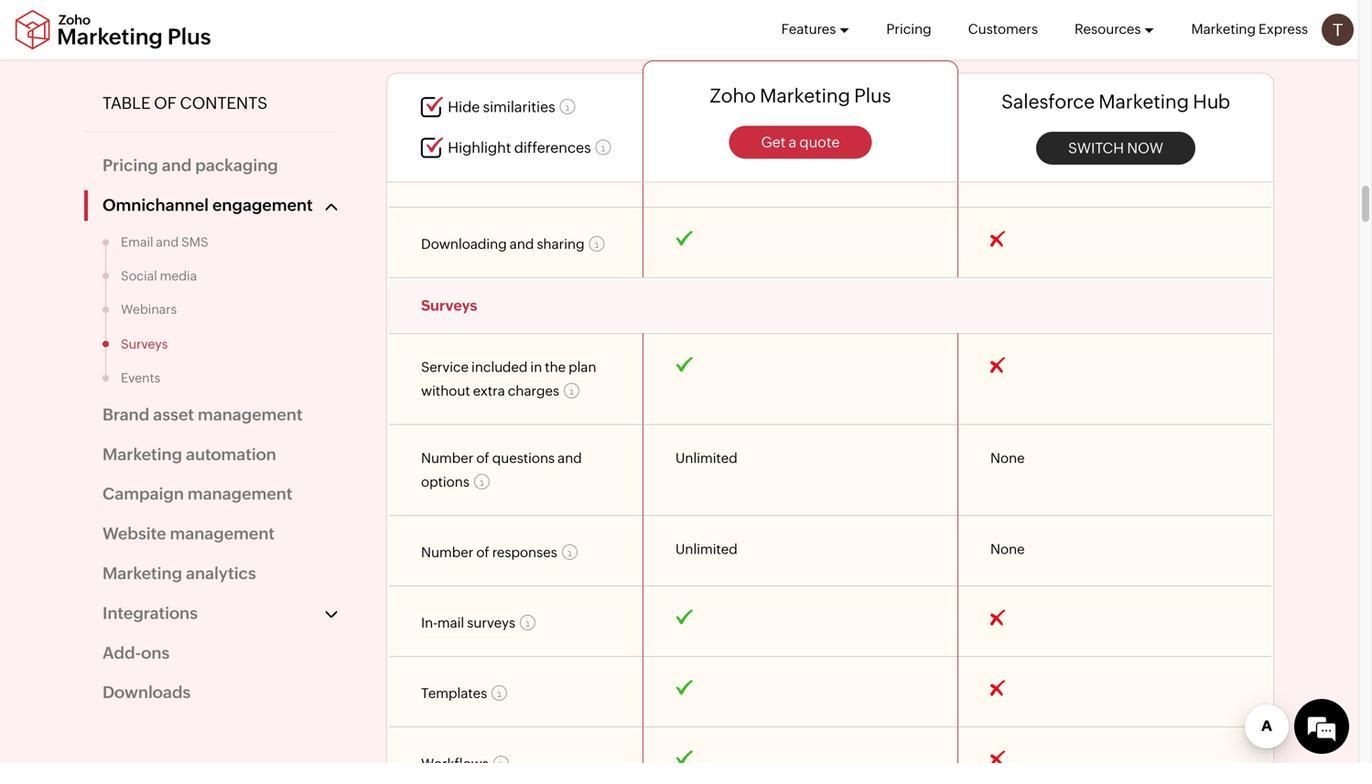 Task type: locate. For each thing, give the bounding box(es) containing it.
marketing up integrations
[[103, 564, 182, 583]]

marketing for marketing express
[[1191, 21, 1256, 37]]

website
[[103, 524, 166, 543]]

management down automation
[[188, 485, 292, 504]]

0 horizontal spatial pricing
[[103, 156, 158, 175]]

unlimited
[[676, 450, 738, 466], [676, 541, 738, 557]]

email
[[121, 235, 153, 249]]

marketing up campaign
[[103, 445, 182, 464]]

1 unlimited from the top
[[676, 450, 738, 466]]

email and sms
[[121, 235, 208, 249]]

1 horizontal spatial pricing
[[886, 21, 932, 37]]

1 vertical spatial unlimited
[[676, 541, 738, 557]]

differences
[[514, 139, 591, 156]]

marketing for marketing automation
[[103, 445, 182, 464]]

now
[[1127, 139, 1163, 156]]

management
[[198, 405, 303, 424], [188, 485, 292, 504], [170, 524, 275, 543]]

management up automation
[[198, 405, 303, 424]]

0 vertical spatial and
[[162, 156, 192, 175]]

switch now link
[[1036, 132, 1196, 165]]

marketing express
[[1191, 21, 1308, 37]]

brand asset management
[[103, 405, 303, 424]]

integrations
[[103, 604, 198, 623]]

1 horizontal spatial surveys
[[421, 297, 477, 314]]

table
[[103, 94, 151, 113]]

1 vertical spatial surveys
[[121, 337, 168, 351]]

pricing up plus
[[886, 21, 932, 37]]

pricing and packaging
[[103, 156, 278, 175]]

marketing up the get a quote
[[760, 85, 850, 107]]

features link
[[781, 0, 850, 59]]

webinars
[[121, 302, 177, 317]]

and
[[162, 156, 192, 175], [156, 235, 179, 249]]

brand
[[103, 405, 149, 424]]

marketing express link
[[1191, 0, 1308, 59]]

1 vertical spatial pricing
[[103, 156, 158, 175]]

ons
[[141, 644, 170, 662]]

pricing for pricing and packaging
[[103, 156, 158, 175]]

0 vertical spatial surveys
[[421, 297, 477, 314]]

zoho marketingplus logo image
[[14, 10, 212, 50]]

and left sms
[[156, 235, 179, 249]]

terry turtle image
[[1322, 14, 1354, 46]]

highlight
[[448, 139, 511, 156]]

media
[[160, 268, 197, 283]]

0 vertical spatial pricing
[[886, 21, 932, 37]]

marketing
[[1191, 21, 1256, 37], [760, 85, 850, 107], [1099, 91, 1189, 113], [103, 445, 182, 464], [103, 564, 182, 583]]

salesforce
[[1001, 91, 1095, 113]]

campaign management
[[103, 485, 292, 504]]

and up omnichannel
[[162, 156, 192, 175]]

1 vertical spatial management
[[188, 485, 292, 504]]

pricing up omnichannel
[[103, 156, 158, 175]]

none
[[990, 450, 1025, 466], [990, 541, 1025, 557]]

campaign
[[103, 485, 184, 504]]

1 vertical spatial none
[[990, 541, 1025, 557]]

marketing up "now"
[[1099, 91, 1189, 113]]

marketing left express
[[1191, 21, 1256, 37]]

management for campaign management
[[188, 485, 292, 504]]

resources link
[[1075, 0, 1155, 59]]

management up analytics at the left bottom of page
[[170, 524, 275, 543]]

pricing
[[886, 21, 932, 37], [103, 156, 158, 175]]

zoho marketing plus
[[710, 85, 891, 107]]

pricing link
[[886, 0, 932, 59]]

customers link
[[968, 0, 1038, 59]]

hide
[[448, 99, 480, 116]]

2 unlimited from the top
[[676, 541, 738, 557]]

marketing inside marketing express link
[[1191, 21, 1256, 37]]

engagement
[[212, 196, 313, 215]]

1 none from the top
[[990, 450, 1025, 466]]

omnichannel
[[103, 196, 209, 215]]

0 vertical spatial unlimited
[[676, 450, 738, 466]]

0 vertical spatial none
[[990, 450, 1025, 466]]

analytics
[[186, 564, 256, 583]]

2 vertical spatial management
[[170, 524, 275, 543]]

surveys
[[421, 297, 477, 314], [121, 337, 168, 351]]

1 vertical spatial and
[[156, 235, 179, 249]]



Task type: describe. For each thing, give the bounding box(es) containing it.
automation
[[186, 445, 276, 464]]

switch
[[1068, 139, 1124, 156]]

get a quote
[[761, 133, 840, 150]]

add-ons
[[103, 644, 170, 662]]

social media
[[121, 268, 197, 283]]

downloads
[[103, 683, 191, 702]]

2 none from the top
[[990, 541, 1025, 557]]

and for pricing
[[162, 156, 192, 175]]

sms
[[181, 235, 208, 249]]

resources
[[1075, 21, 1141, 37]]

a
[[789, 133, 797, 150]]

customers
[[968, 21, 1038, 37]]

hide similarities
[[448, 99, 555, 116]]

plus
[[854, 85, 891, 107]]

marketing automation
[[103, 445, 276, 464]]

website management
[[103, 524, 275, 543]]

social
[[121, 268, 157, 283]]

features
[[781, 21, 836, 37]]

of
[[154, 94, 177, 113]]

packaging
[[195, 156, 278, 175]]

similarities
[[483, 99, 555, 116]]

table of contents
[[103, 94, 268, 113]]

switch now
[[1068, 139, 1163, 156]]

marketing for marketing analytics
[[103, 564, 182, 583]]

get a quote link
[[729, 126, 872, 159]]

0 vertical spatial management
[[198, 405, 303, 424]]

salesforce marketing hub
[[1001, 91, 1230, 113]]

marketing analytics
[[103, 564, 256, 583]]

0 horizontal spatial surveys
[[121, 337, 168, 351]]

contents
[[180, 94, 268, 113]]

express
[[1259, 21, 1308, 37]]

management for website management
[[170, 524, 275, 543]]

highlight differences
[[448, 139, 591, 156]]

zoho
[[710, 85, 756, 107]]

events
[[121, 371, 160, 385]]

add-
[[103, 644, 141, 662]]

and for email
[[156, 235, 179, 249]]

get
[[761, 133, 786, 150]]

omnichannel engagement
[[103, 196, 313, 215]]

pricing for pricing
[[886, 21, 932, 37]]

quote
[[800, 133, 840, 150]]

asset
[[153, 405, 194, 424]]

hub
[[1193, 91, 1230, 113]]



Task type: vqa. For each thing, say whether or not it's contained in the screenshot.
Pricing
yes



